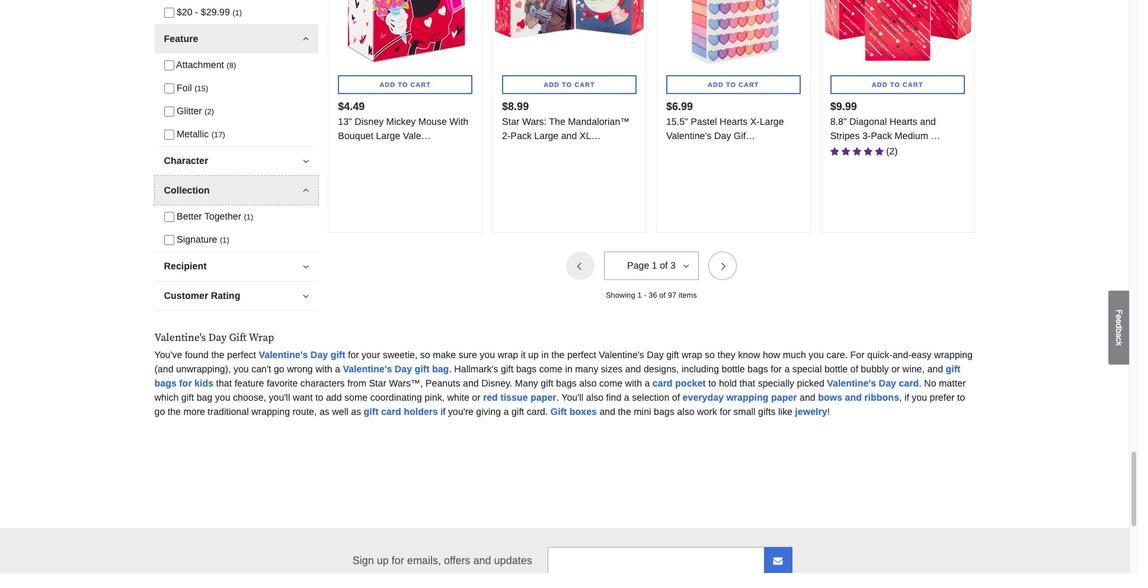 Task type: vqa. For each thing, say whether or not it's contained in the screenshot.
Peanuts notebook features etched design on faux leather cover. 80 lined sheets (160 pages). Inside cover features comic strip illustrations. Includes side loop for holding pen or pencil. 6" W x 8" H x 0.5" D
no



Task type: locate. For each thing, give the bounding box(es) containing it.
1 vertical spatial or
[[472, 393, 480, 403]]

cart for $6.99
[[739, 81, 759, 88]]

angle down image inside recipient tab
[[303, 262, 309, 271]]

to inside $8.99 'article'
[[562, 81, 572, 88]]

gift inside gift bags for kids
[[946, 364, 961, 374]]

the inside , if you prefer to go the more traditional wrapping route, as well as
[[168, 407, 181, 417]]

everyday wrapping paper link
[[683, 393, 797, 403]]

valentine's inside $6.99 15.5" pastel hearts x-large valentine's day gif…
[[666, 131, 712, 141]]

add to cart up $8.99 star wars: the mandalorian™ 2-pack large and xl…
[[544, 81, 595, 88]]

- right $20
[[195, 7, 198, 17]]

c
[[1114, 338, 1124, 342]]

add inside $9.99 article
[[872, 81, 888, 88]]

1 horizontal spatial wrap
[[682, 350, 702, 360]]

0 horizontal spatial perfect
[[227, 350, 256, 360]]

1 horizontal spatial to
[[708, 378, 716, 389]]

bag up peanuts
[[432, 364, 449, 374]]

stripes
[[830, 131, 860, 141]]

…
[[931, 131, 940, 141]]

to inside $4.49 article
[[398, 81, 408, 88]]

Sign up for emails, offers and updates email field
[[548, 547, 792, 574]]

with
[[449, 117, 468, 127]]

1 vertical spatial go
[[154, 407, 165, 417]]

0 horizontal spatial paper
[[531, 393, 556, 403]]

tab list containing $20 - $29.99
[[154, 0, 319, 311]]

character tab
[[154, 146, 319, 175]]

$29.99
[[201, 7, 230, 17]]

add for $9.99
[[872, 81, 888, 88]]

day
[[714, 131, 731, 141], [208, 331, 227, 345], [311, 350, 328, 360], [647, 350, 664, 360], [395, 364, 412, 374], [879, 378, 896, 389]]

8.8" diagonal hearts and stripes 3-pack medium valentine's day gift bags with tissue paper, image
[[821, 0, 974, 66], [821, 0, 974, 66]]

0 vertical spatial angle down image
[[303, 156, 309, 166]]

0 vertical spatial of
[[659, 291, 666, 300]]

add to cart inside $9.99 article
[[872, 81, 923, 88]]

care.
[[827, 350, 848, 360]]

13" disney mickey mouse with bouquet large valentine's day gift bag, image
[[329, 0, 482, 66], [329, 0, 482, 66]]

envelope image
[[773, 556, 783, 566]]

kids
[[194, 378, 213, 389]]

add to cart button inside $9.99 article
[[830, 75, 965, 94]]

tab list inside 'valentine's day gift wrap' main content
[[154, 0, 319, 311]]

angle down image inside feature tab
[[303, 34, 309, 44]]

0 horizontal spatial as
[[319, 407, 329, 417]]

they
[[718, 350, 735, 360]]

1 horizontal spatial go
[[274, 364, 284, 374]]

0 horizontal spatial up
[[377, 555, 389, 567]]

to up $6.99 15.5" pastel hearts x-large valentine's day gif… at the right top
[[726, 81, 736, 88]]

1 horizontal spatial so
[[705, 350, 715, 360]]

cart for $4.49
[[410, 81, 431, 88]]

vale…
[[403, 131, 431, 141]]

section
[[154, 0, 319, 311]]

2 angle down image from the top
[[303, 262, 309, 271]]

of left 97 at the right bottom of the page
[[659, 291, 666, 300]]

add to cart button for $8.99
[[502, 75, 637, 94]]

0 vertical spatial star
[[502, 117, 520, 127]]

day inside $6.99 15.5" pastel hearts x-large valentine's day gif…
[[714, 131, 731, 141]]

and right bows
[[845, 393, 862, 403]]

the inside for your sweetie, so make sure you wrap it up in the perfect valentine's day gift wrap so they know how much you care. for quick-and-easy wrapping (and unwrapping), you can't go wrong with a
[[551, 350, 565, 360]]

day up ribbons
[[879, 378, 896, 389]]

article
[[154, 24, 319, 146], [154, 176, 319, 251]]

want
[[293, 393, 313, 403]]

add to cart button
[[338, 75, 473, 94], [502, 75, 637, 94], [666, 75, 801, 94], [830, 75, 965, 94]]

tab list
[[154, 0, 319, 311]]

1 angle down image from the top
[[303, 34, 309, 44]]

jewelry link
[[795, 407, 827, 417]]

valentine's day gift bag . hallmark's gift bags come in many sizes and designs, including bottle bags for a special bottle of bubbly or wine, and
[[343, 364, 946, 374]]

for left emails,
[[392, 555, 404, 567]]

wrapping up matter
[[934, 350, 973, 360]]

gift down "you'll"
[[551, 407, 567, 417]]

characters
[[300, 378, 345, 389]]

1 vertical spatial in
[[565, 364, 573, 374]]

1 horizontal spatial of
[[672, 393, 680, 403]]

0 vertical spatial if
[[905, 393, 909, 403]]

hearts up gif…
[[720, 117, 748, 127]]

cart up $9.99 8.8" diagonal hearts and stripes 3-pack medium …
[[903, 81, 923, 88]]

1 horizontal spatial (2)
[[886, 146, 898, 156]]

add inside $8.99 'article'
[[544, 81, 560, 88]]

cart inside '$6.99' article
[[739, 81, 759, 88]]

$20 - $29.99 (1)
[[177, 7, 242, 17]]

add to cart inside $8.99 'article'
[[544, 81, 595, 88]]

also down many
[[579, 378, 597, 389]]

0 horizontal spatial so
[[420, 350, 430, 360]]

0 horizontal spatial star
[[369, 378, 386, 389]]

bottle
[[722, 364, 745, 374], [825, 364, 848, 374]]

(1) right together at the left top of the page
[[244, 213, 253, 221]]

1 horizontal spatial that
[[740, 378, 755, 389]]

1 vertical spatial up
[[377, 555, 389, 567]]

the
[[211, 350, 224, 360], [551, 350, 565, 360], [168, 407, 181, 417], [618, 407, 631, 417]]

2 horizontal spatial to
[[957, 393, 965, 403]]

Metallic checkbox
[[164, 130, 174, 140]]

1 vertical spatial star
[[369, 378, 386, 389]]

bags up "you'll"
[[556, 378, 577, 389]]

you down no
[[912, 393, 927, 403]]

2 as from the left
[[351, 407, 361, 417]]

with inside for your sweetie, so make sure you wrap it up in the perfect valentine's day gift wrap so they know how much you care. for quick-and-easy wrapping (and unwrapping), you can't go wrong with a
[[315, 364, 332, 374]]

2 so from the left
[[705, 350, 715, 360]]

1 article from the top
[[154, 24, 319, 146]]

star right from
[[369, 378, 386, 389]]

. down make
[[449, 364, 452, 374]]

pocket
[[675, 378, 706, 389]]

(1) down together at the left top of the page
[[220, 236, 229, 245]]

1 vertical spatial .
[[919, 378, 922, 389]]

come
[[539, 364, 563, 374], [599, 378, 623, 389]]

also down red tissue paper . you'll also find a selection of everyday wrapping paper and bows and ribbons
[[677, 407, 694, 417]]

with up characters
[[315, 364, 332, 374]]

0 vertical spatial with
[[315, 364, 332, 374]]

2 horizontal spatial wrapping
[[934, 350, 973, 360]]

article containing feature
[[154, 24, 319, 146]]

. left "you'll"
[[556, 393, 559, 403]]

to left add
[[315, 393, 323, 403]]

for
[[850, 350, 865, 360]]

up right it
[[528, 350, 539, 360]]

0 vertical spatial .
[[449, 364, 452, 374]]

of
[[659, 291, 666, 300], [850, 364, 858, 374], [672, 393, 680, 403]]

0 horizontal spatial bag
[[197, 393, 212, 403]]

, if you prefer to go the more traditional wrapping route, as well as
[[154, 393, 965, 417]]

1 horizontal spatial if
[[905, 393, 909, 403]]

wrap
[[498, 350, 518, 360], [682, 350, 702, 360]]

as
[[319, 407, 329, 417], [351, 407, 361, 417]]

3 angle down image from the top
[[303, 291, 309, 301]]

or inside . no matter which gift bag you choose, you'll want to add some coordinating pink, white or
[[472, 393, 480, 403]]

mickey
[[386, 117, 416, 127]]

to inside '$6.99' article
[[726, 81, 736, 88]]

customer rating
[[164, 291, 240, 301]]

in right it
[[541, 350, 549, 360]]

1 horizontal spatial perfect
[[567, 350, 596, 360]]

add to cart for $4.49
[[380, 81, 431, 88]]

2 horizontal spatial large
[[760, 117, 784, 127]]

1 as from the left
[[319, 407, 329, 417]]

come down the sizes
[[599, 378, 623, 389]]

cart up the "mouse"
[[410, 81, 431, 88]]

article containing collection
[[154, 176, 319, 251]]

gift right many
[[541, 378, 553, 389]]

wrap
[[249, 331, 274, 345]]

cart inside $4.49 article
[[410, 81, 431, 88]]

0 horizontal spatial -
[[195, 7, 198, 17]]

large inside $4.49 13" disney mickey mouse with bouquet large vale…
[[376, 131, 400, 141]]

0 horizontal spatial hearts
[[720, 117, 748, 127]]

wrap left it
[[498, 350, 518, 360]]

you'll
[[269, 393, 290, 403]]

hearts inside $6.99 15.5" pastel hearts x-large valentine's day gif…
[[720, 117, 748, 127]]

15.5" pastel hearts x-large valentine's day gift bag with tissue paper, image
[[657, 0, 810, 66], [657, 0, 810, 66]]

valentine's inside for your sweetie, so make sure you wrap it up in the perfect valentine's day gift wrap so they know how much you care. for quick-and-easy wrapping (and unwrapping), you can't go wrong with a
[[599, 350, 644, 360]]

you
[[480, 350, 495, 360], [809, 350, 824, 360], [234, 364, 249, 374], [215, 393, 230, 403], [912, 393, 927, 403]]

large for $4.49
[[376, 131, 400, 141]]

0 horizontal spatial bottle
[[722, 364, 745, 374]]

angle down image
[[303, 34, 309, 44], [303, 262, 309, 271]]

that up everyday wrapping paper link
[[740, 378, 755, 389]]

glitter (2)
[[177, 106, 214, 116]]

angle down image inside customer rating tab
[[303, 291, 309, 301]]

that
[[216, 378, 232, 389], [740, 378, 755, 389]]

1 horizontal spatial pack
[[871, 131, 892, 141]]

card down coordinating
[[381, 407, 401, 417]]

paper up "card."
[[531, 393, 556, 403]]

(1)
[[233, 8, 242, 17], [244, 213, 253, 221], [220, 236, 229, 245]]

angle right image
[[721, 259, 726, 272]]

traditional
[[208, 407, 249, 417]]

better
[[177, 211, 202, 221]]

for left kids
[[179, 378, 192, 389]]

so
[[420, 350, 430, 360], [705, 350, 715, 360]]

sign
[[353, 555, 374, 567]]

0 vertical spatial (2)
[[205, 107, 214, 116]]

go inside , if you prefer to go the more traditional wrapping route, as well as
[[154, 407, 165, 417]]

1 angle down image from the top
[[303, 156, 309, 166]]

to inside , if you prefer to go the more traditional wrapping route, as well as
[[957, 393, 965, 403]]

region containing $4.49
[[328, 0, 975, 301]]

2 horizontal spatial .
[[919, 378, 922, 389]]

2 perfect from the left
[[567, 350, 596, 360]]

prefer
[[930, 393, 955, 403]]

gift up the you've found the perfect valentine's day gift
[[229, 331, 246, 345]]

0 vertical spatial (1)
[[233, 8, 242, 17]]

1 vertical spatial angle down image
[[303, 262, 309, 271]]

2 horizontal spatial (1)
[[244, 213, 253, 221]]

star wars: the mandalorian™ 2-pack large and xl valentine's day gift bags, image
[[493, 0, 646, 66], [493, 0, 646, 66]]

perfect up many
[[567, 350, 596, 360]]

and right the sizes
[[625, 364, 641, 374]]

add up $6.99 15.5" pastel hearts x-large valentine's day gif… at the right top
[[708, 81, 724, 88]]

wrap up including
[[682, 350, 702, 360]]

0 horizontal spatial .
[[449, 364, 452, 374]]

you'll
[[561, 393, 584, 403]]

a down tissue
[[504, 407, 509, 417]]

1 horizontal spatial -
[[644, 291, 646, 300]]

add to cart button inside $8.99 'article'
[[502, 75, 637, 94]]

1 horizontal spatial up
[[528, 350, 539, 360]]

so left they on the right bottom of the page
[[705, 350, 715, 360]]

perfect up can't
[[227, 350, 256, 360]]

,
[[899, 393, 902, 403]]

0 horizontal spatial go
[[154, 407, 165, 417]]

0 horizontal spatial in
[[541, 350, 549, 360]]

valentine's up the sizes
[[599, 350, 644, 360]]

diagonal
[[849, 117, 887, 127]]

the up gift bags for kids
[[551, 350, 565, 360]]

large inside $6.99 15.5" pastel hearts x-large valentine's day gif…
[[760, 117, 784, 127]]

2 angle down image from the top
[[303, 186, 309, 195]]

valentine's day card link
[[827, 378, 919, 389]]

add
[[380, 81, 396, 88], [544, 81, 560, 88], [708, 81, 724, 88], [872, 81, 888, 88]]

2 horizontal spatial of
[[850, 364, 858, 374]]

up right sign
[[377, 555, 389, 567]]

0 vertical spatial -
[[195, 7, 198, 17]]

1 horizontal spatial or
[[892, 364, 900, 374]]

angle down image for recipient
[[303, 262, 309, 271]]

or left 'red'
[[472, 393, 480, 403]]

$4.49 article
[[328, 0, 483, 233]]

valentine's up wrong
[[259, 350, 308, 360]]

or
[[892, 364, 900, 374], [472, 393, 480, 403]]

and up …
[[920, 117, 936, 127]]

1 horizontal spatial bag
[[432, 364, 449, 374]]

0 vertical spatial up
[[528, 350, 539, 360]]

star up 2-
[[502, 117, 520, 127]]

1 horizontal spatial hearts
[[890, 117, 918, 127]]

1 vertical spatial -
[[644, 291, 646, 300]]

1 e from the top
[[1114, 315, 1124, 319]]

0 horizontal spatial with
[[315, 364, 332, 374]]

card down designs,
[[653, 378, 673, 389]]

valentine's day gift wrap main content
[[0, 0, 1129, 509]]

items
[[679, 291, 697, 300]]

add to cart button up $6.99 15.5" pastel hearts x-large valentine's day gif… at the right top
[[666, 75, 801, 94]]

a up characters
[[335, 364, 340, 374]]

gift up matter
[[946, 364, 961, 374]]

disney
[[355, 117, 384, 127]]

wrapping inside , if you prefer to go the more traditional wrapping route, as well as
[[251, 407, 290, 417]]

add to cart button for $6.99
[[666, 75, 801, 94]]

1 horizontal spatial come
[[599, 378, 623, 389]]

large inside $8.99 star wars: the mandalorian™ 2-pack large and xl…
[[534, 131, 559, 141]]

$9.99 article
[[820, 0, 975, 233]]

you've found the perfect valentine's day gift
[[154, 350, 345, 360]]

15.5"
[[666, 117, 688, 127]]

feature filters element
[[154, 53, 319, 146]]

glitter
[[177, 106, 202, 116]]

gift inside . no matter which gift bag you choose, you'll want to add some coordinating pink, white or
[[181, 393, 194, 403]]

or down the and-
[[892, 364, 900, 374]]

cart inside $9.99 article
[[903, 81, 923, 88]]

0 horizontal spatial (1)
[[220, 236, 229, 245]]

work
[[697, 407, 717, 417]]

add up $9.99 8.8" diagonal hearts and stripes 3-pack medium …
[[872, 81, 888, 88]]

gift up designs,
[[666, 350, 679, 360]]

add to cart up $4.49 13" disney mickey mouse with bouquet large vale… at the top
[[380, 81, 431, 88]]

0 vertical spatial angle down image
[[303, 34, 309, 44]]

star inside $8.99 star wars: the mandalorian™ 2-pack large and xl…
[[502, 117, 520, 127]]

and down hallmark's
[[463, 378, 479, 389]]

add to cart inside $4.49 article
[[380, 81, 431, 88]]

0 vertical spatial in
[[541, 350, 549, 360]]

region
[[328, 0, 975, 301]]

to up $9.99 8.8" diagonal hearts and stripes 3-pack medium …
[[890, 81, 900, 88]]

metallic (17)
[[177, 129, 225, 139]]

add to cart button up $4.49 13" disney mickey mouse with bouquet large vale… at the top
[[338, 75, 473, 94]]

2 article from the top
[[154, 176, 319, 251]]

red tissue paper link
[[483, 393, 556, 403]]

and-
[[893, 350, 912, 360]]

add inside $4.49 article
[[380, 81, 396, 88]]

0 horizontal spatial pack
[[511, 131, 532, 141]]

2 vertical spatial .
[[556, 393, 559, 403]]

to for $4.49
[[398, 81, 408, 88]]

1 horizontal spatial in
[[565, 364, 573, 374]]

0 horizontal spatial or
[[472, 393, 480, 403]]

(15)
[[195, 84, 208, 93]]

1 vertical spatial (1)
[[244, 213, 253, 221]]

card down wine,
[[899, 378, 919, 389]]

0 horizontal spatial (2)
[[205, 107, 214, 116]]

angle down image
[[303, 156, 309, 166], [303, 186, 309, 195], [303, 291, 309, 301]]

in
[[541, 350, 549, 360], [565, 364, 573, 374]]

Attachment checkbox
[[164, 60, 174, 70]]

add to cart inside '$6.99' article
[[708, 81, 759, 88]]

$6.99 article
[[656, 0, 811, 233]]

0 vertical spatial also
[[579, 378, 597, 389]]

8.8"
[[830, 117, 847, 127]]

cart up mandalorian™
[[575, 81, 595, 88]]

add to cart button inside '$6.99' article
[[666, 75, 801, 94]]

if down the pink,
[[441, 407, 445, 417]]

add to cart up $9.99 8.8" diagonal hearts and stripes 3-pack medium …
[[872, 81, 923, 88]]

add
[[326, 393, 342, 403]]

2 vertical spatial angle down image
[[303, 291, 309, 301]]

angle down image for feature
[[303, 34, 309, 44]]

foil
[[177, 83, 192, 93]]

1 horizontal spatial bottle
[[825, 364, 848, 374]]

add up the
[[544, 81, 560, 88]]

1 vertical spatial article
[[154, 176, 319, 251]]

.
[[449, 364, 452, 374], [919, 378, 922, 389], [556, 393, 559, 403]]

hearts inside $9.99 8.8" diagonal hearts and stripes 3-pack medium …
[[890, 117, 918, 127]]

if
[[905, 393, 909, 403], [441, 407, 445, 417]]

1 horizontal spatial star
[[502, 117, 520, 127]]

wrapping down you'll
[[251, 407, 290, 417]]

as down "some"
[[351, 407, 361, 417]]

(1) inside $20 - $29.99 (1)
[[233, 8, 242, 17]]

collection tab
[[154, 176, 319, 205]]

to left "hold"
[[708, 378, 716, 389]]

a
[[1114, 333, 1124, 338], [335, 364, 340, 374], [784, 364, 790, 374], [645, 378, 650, 389], [624, 393, 629, 403], [504, 407, 509, 417]]

1 horizontal spatial with
[[625, 378, 642, 389]]

and down picked in the right bottom of the page
[[800, 393, 815, 403]]

3-
[[862, 131, 871, 141]]

go up favorite
[[274, 364, 284, 374]]

wrapping up small
[[726, 393, 769, 403]]

1 vertical spatial with
[[625, 378, 642, 389]]

1 horizontal spatial gift
[[551, 407, 567, 417]]

section inside 'valentine's day gift wrap' main content
[[154, 0, 319, 311]]

2 vertical spatial (1)
[[220, 236, 229, 245]]

hearts up the medium
[[890, 117, 918, 127]]

add to cart button inside $4.49 article
[[338, 75, 473, 94]]

hearts for $9.99
[[890, 117, 918, 127]]

bags down selection
[[654, 407, 674, 417]]

0 horizontal spatial wrap
[[498, 350, 518, 360]]

1 wrap from the left
[[498, 350, 518, 360]]

0 horizontal spatial wrapping
[[251, 407, 290, 417]]

collection filters element
[[154, 205, 319, 251]]

region inside 'valentine's day gift wrap' main content
[[328, 0, 975, 301]]

star wars: the mandalorian™ 2-pack large and xl… link
[[502, 115, 637, 143]]

and
[[920, 117, 936, 127], [561, 131, 577, 141], [625, 364, 641, 374], [927, 364, 943, 374], [463, 378, 479, 389], [800, 393, 815, 403], [845, 393, 862, 403], [600, 407, 615, 417], [473, 555, 491, 567]]

0 vertical spatial gift
[[229, 331, 246, 345]]

1 horizontal spatial large
[[534, 131, 559, 141]]

to for $9.99
[[890, 81, 900, 88]]

signature (1)
[[177, 234, 229, 245]]

gift bags for kids
[[154, 364, 961, 389]]

angle down image inside character tab
[[303, 156, 309, 166]]

add inside '$6.99' article
[[708, 81, 724, 88]]

1 horizontal spatial paper
[[771, 393, 797, 403]]

a right find
[[624, 393, 629, 403]]

to up $8.99 star wars: the mandalorian™ 2-pack large and xl…
[[562, 81, 572, 88]]

pack
[[511, 131, 532, 141], [871, 131, 892, 141]]

1 vertical spatial if
[[441, 407, 445, 417]]

with
[[315, 364, 332, 374], [625, 378, 642, 389]]

e up b
[[1114, 319, 1124, 324]]

- inside region
[[644, 291, 646, 300]]

pack down the wars:
[[511, 131, 532, 141]]

a inside button
[[1114, 333, 1124, 338]]

0 horizontal spatial large
[[376, 131, 400, 141]]

paper up like
[[771, 393, 797, 403]]

section containing $20 - $29.99
[[154, 0, 319, 311]]

1 horizontal spatial (1)
[[233, 8, 242, 17]]

of down "for"
[[850, 364, 858, 374]]

for left your
[[348, 350, 359, 360]]

e up d
[[1114, 315, 1124, 319]]

bags up "which"
[[154, 378, 177, 389]]

0 horizontal spatial to
[[315, 393, 323, 403]]

picked
[[797, 378, 824, 389]]

to inside $9.99 article
[[890, 81, 900, 88]]

easy
[[912, 350, 932, 360]]

showing
[[606, 291, 635, 300]]

day left gif…
[[714, 131, 731, 141]]

valentine's
[[666, 131, 712, 141], [154, 331, 206, 345], [259, 350, 308, 360], [599, 350, 644, 360], [343, 364, 392, 374], [827, 378, 876, 389]]

you up the feature
[[234, 364, 249, 374]]

angle down image inside collection tab
[[303, 186, 309, 195]]

gif…
[[734, 131, 755, 141]]

valentine's down 15.5"
[[666, 131, 712, 141]]

bags
[[516, 364, 537, 374], [748, 364, 768, 374], [154, 378, 177, 389], [556, 378, 577, 389], [654, 407, 674, 417]]

sure
[[459, 350, 477, 360]]

0 horizontal spatial that
[[216, 378, 232, 389]]

1 vertical spatial also
[[586, 393, 604, 403]]

gift up more
[[181, 393, 194, 403]]

bag down kids
[[197, 393, 212, 403]]

0 vertical spatial go
[[274, 364, 284, 374]]

if right ,
[[905, 393, 909, 403]]

2 vertical spatial wrapping
[[251, 407, 290, 417]]

1 vertical spatial (2)
[[886, 146, 898, 156]]

k
[[1114, 342, 1124, 346]]

cart inside $8.99 'article'
[[575, 81, 595, 88]]



Task type: describe. For each thing, give the bounding box(es) containing it.
cart for $8.99
[[575, 81, 595, 88]]

angle left image
[[577, 259, 581, 272]]

valentine's day gift wrap
[[154, 331, 274, 345]]

you're
[[448, 407, 474, 417]]

some
[[344, 393, 368, 403]]

97
[[668, 291, 676, 300]]

for your sweetie, so make sure you wrap it up in the perfect valentine's day gift wrap so they know how much you care. for quick-and-easy wrapping (and unwrapping), you can't go wrong with a
[[154, 350, 973, 374]]

from
[[347, 378, 366, 389]]

emails,
[[407, 555, 441, 567]]

better together (1)
[[177, 211, 253, 221]]

angle down image for character
[[303, 156, 309, 166]]

(1) inside signature (1)
[[220, 236, 229, 245]]

$20 - $29.99 checkbox
[[164, 8, 174, 18]]

disney.
[[481, 378, 512, 389]]

favorite
[[267, 378, 298, 389]]

day up wrong
[[311, 350, 328, 360]]

a inside for your sweetie, so make sure you wrap it up in the perfect valentine's day gift wrap so they know how much you care. for quick-and-easy wrapping (and unwrapping), you can't go wrong with a
[[335, 364, 340, 374]]

gift up disney.
[[501, 364, 513, 374]]

pink,
[[425, 393, 445, 403]]

choose,
[[233, 393, 266, 403]]

you inside , if you prefer to go the more traditional wrapping route, as well as
[[912, 393, 927, 403]]

. no matter which gift bag you choose, you'll want to add some coordinating pink, white or
[[154, 378, 966, 403]]

for inside gift bags for kids
[[179, 378, 192, 389]]

1 horizontal spatial card
[[653, 378, 673, 389]]

a down much
[[784, 364, 790, 374]]

2 that from the left
[[740, 378, 755, 389]]

wrapping inside for your sweetie, so make sure you wrap it up in the perfect valentine's day gift wrap so they know how much you care. for quick-and-easy wrapping (and unwrapping), you can't go wrong with a
[[934, 350, 973, 360]]

that feature favorite characters from star wars™, peanuts and disney. many gift bags also come with a card pocket to hold that specially picked valentine's day card
[[213, 378, 919, 389]]

2 bottle from the left
[[825, 364, 848, 374]]

$4.49
[[338, 101, 365, 113]]

metallic
[[177, 129, 209, 139]]

1 vertical spatial wrapping
[[726, 393, 769, 403]]

if inside , if you prefer to go the more traditional wrapping route, as well as
[[905, 393, 909, 403]]

pastel
[[691, 117, 717, 127]]

0 horizontal spatial of
[[659, 291, 666, 300]]

$6.99 15.5" pastel hearts x-large valentine's day gif…
[[666, 101, 784, 141]]

(2) inside $9.99 article
[[886, 146, 898, 156]]

2 e from the top
[[1114, 319, 1124, 324]]

add for $6.99
[[708, 81, 724, 88]]

bouquet
[[338, 131, 373, 141]]

gift boxes link
[[551, 407, 597, 417]]

matter
[[939, 378, 966, 389]]

found
[[185, 350, 209, 360]]

peanuts
[[426, 378, 460, 389]]

36
[[649, 291, 657, 300]]

no
[[924, 378, 936, 389]]

feature
[[235, 378, 264, 389]]

red tissue paper . you'll also find a selection of everyday wrapping paper and bows and ribbons
[[483, 393, 899, 403]]

add for $8.99
[[544, 81, 560, 88]]

in inside for your sweetie, so make sure you wrap it up in the perfect valentine's day gift wrap so they know how much you care. for quick-and-easy wrapping (and unwrapping), you can't go wrong with a
[[541, 350, 549, 360]]

b
[[1114, 329, 1124, 333]]

f e e d b a c k
[[1114, 310, 1124, 346]]

bags up many
[[516, 364, 537, 374]]

hearts for $6.99
[[720, 117, 748, 127]]

gift down "some"
[[364, 407, 378, 417]]

mouse
[[418, 117, 447, 127]]

you up hallmark's
[[480, 350, 495, 360]]

add to cart button for $4.49
[[338, 75, 473, 94]]

1 vertical spatial of
[[850, 364, 858, 374]]

2 vertical spatial also
[[677, 407, 694, 417]]

gifts
[[758, 407, 776, 417]]

day up wars™,
[[395, 364, 412, 374]]

for inside for your sweetie, so make sure you wrap it up in the perfect valentine's day gift wrap so they know how much you care. for quick-and-easy wrapping (and unwrapping), you can't go wrong with a
[[348, 350, 359, 360]]

x-
[[750, 117, 760, 127]]

2 wrap from the left
[[682, 350, 702, 360]]

to inside . no matter which gift bag you choose, you'll want to add some coordinating pink, white or
[[315, 393, 323, 403]]

Foil checkbox
[[164, 83, 174, 94]]

bows and ribbons link
[[818, 393, 899, 403]]

0 horizontal spatial card
[[381, 407, 401, 417]]

2 horizontal spatial card
[[899, 378, 919, 389]]

quick-
[[867, 350, 893, 360]]

jewelry
[[795, 407, 827, 417]]

product list element
[[328, 0, 975, 233]]

1 so from the left
[[420, 350, 430, 360]]

$9.99
[[830, 101, 857, 113]]

large for $8.99
[[534, 131, 559, 141]]

perfect inside for your sweetie, so make sure you wrap it up in the perfect valentine's day gift wrap so they know how much you care. for quick-and-easy wrapping (and unwrapping), you can't go wrong with a
[[567, 350, 596, 360]]

wrong
[[287, 364, 313, 374]]

. inside . no matter which gift bag you choose, you'll want to add some coordinating pink, white or
[[919, 378, 922, 389]]

xl…
[[580, 131, 601, 141]]

collection
[[164, 185, 210, 195]]

bows
[[818, 393, 842, 403]]

add to cart for $9.99
[[872, 81, 923, 88]]

signature
[[177, 234, 217, 245]]

add to cart button for $9.99
[[830, 75, 965, 94]]

rating
[[211, 291, 240, 301]]

offers
[[444, 555, 470, 567]]

(1) inside better together (1)
[[244, 213, 253, 221]]

it
[[521, 350, 526, 360]]

0 vertical spatial or
[[892, 364, 900, 374]]

2 paper from the left
[[771, 393, 797, 403]]

red
[[483, 393, 498, 403]]

feature
[[164, 33, 198, 44]]

well
[[332, 407, 348, 417]]

0 horizontal spatial if
[[441, 407, 445, 417]]

go inside for your sweetie, so make sure you wrap it up in the perfect valentine's day gift wrap so they know how much you care. for quick-and-easy wrapping (and unwrapping), you can't go wrong with a
[[274, 364, 284, 374]]

many
[[515, 378, 538, 389]]

the down valentine's day gift wrap
[[211, 350, 224, 360]]

- inside tab list
[[195, 7, 198, 17]]

foil (15)
[[177, 83, 208, 93]]

1 bottle from the left
[[722, 364, 745, 374]]

sign up for emails, offers and updates
[[353, 555, 532, 567]]

pack inside $9.99 8.8" diagonal hearts and stripes 3-pack medium …
[[871, 131, 892, 141]]

which
[[154, 393, 179, 403]]

and inside $8.99 star wars: the mandalorian™ 2-pack large and xl…
[[561, 131, 577, 141]]

1 perfect from the left
[[227, 350, 256, 360]]

up inside for your sweetie, so make sure you wrap it up in the perfect valentine's day gift wrap so they know how much you care. for quick-and-easy wrapping (and unwrapping), you can't go wrong with a
[[528, 350, 539, 360]]

pack inside $8.99 star wars: the mandalorian™ 2-pack large and xl…
[[511, 131, 532, 141]]

hallmark's
[[454, 364, 498, 374]]

valentine's up "bows and ribbons" 'link'
[[827, 378, 876, 389]]

1 horizontal spatial .
[[556, 393, 559, 403]]

customer rating tab
[[154, 281, 319, 310]]

0 horizontal spatial gift
[[229, 331, 246, 345]]

valentine's down your
[[343, 364, 392, 374]]

bag inside . no matter which gift bag you choose, you'll want to add some coordinating pink, white or
[[197, 393, 212, 403]]

wars:
[[522, 117, 547, 127]]

and right offers
[[473, 555, 491, 567]]

$20
[[177, 7, 192, 17]]

to for $6.99
[[726, 81, 736, 88]]

mandalorian™
[[568, 117, 630, 127]]

(and
[[154, 364, 173, 374]]

selection
[[632, 393, 669, 403]]

$6.99
[[666, 101, 693, 113]]

together
[[204, 211, 241, 221]]

attachment (8)
[[176, 60, 236, 70]]

recipient tab
[[154, 252, 319, 281]]

13" disney mickey mouse with bouquet large vale… link
[[338, 115, 473, 143]]

the down find
[[618, 407, 631, 417]]

f
[[1114, 310, 1124, 315]]

feature tab
[[154, 24, 319, 53]]

you up special
[[809, 350, 824, 360]]

0 vertical spatial bag
[[432, 364, 449, 374]]

you inside . no matter which gift bag you choose, you'll want to add some coordinating pink, white or
[[215, 393, 230, 403]]

(8)
[[227, 61, 236, 70]]

valentine's up you've
[[154, 331, 206, 345]]

small
[[733, 407, 756, 417]]

attachment
[[176, 60, 224, 70]]

gift bags for kids link
[[154, 364, 961, 389]]

find
[[606, 393, 621, 403]]

gift up characters
[[331, 350, 345, 360]]

special
[[792, 364, 822, 374]]

add for $4.49
[[380, 81, 396, 88]]

bags down know
[[748, 364, 768, 374]]

add to cart for $8.99
[[544, 81, 595, 88]]

many
[[575, 364, 598, 374]]

(2) inside glitter (2)
[[205, 107, 214, 116]]

1 paper from the left
[[531, 393, 556, 403]]

gift inside for your sweetie, so make sure you wrap it up in the perfect valentine's day gift wrap so they know how much you care. for quick-and-easy wrapping (and unwrapping), you can't go wrong with a
[[666, 350, 679, 360]]

holders
[[404, 407, 438, 417]]

Better Together checkbox
[[164, 212, 174, 222]]

sizes
[[601, 364, 623, 374]]

to for $8.99
[[562, 81, 572, 88]]

0 vertical spatial come
[[539, 364, 563, 374]]

$8.99 article
[[492, 0, 647, 233]]

ribbons
[[864, 393, 899, 403]]

can't
[[251, 364, 271, 374]]

2 vertical spatial of
[[672, 393, 680, 403]]

gift down red tissue paper link
[[512, 407, 524, 417]]

add to cart for $6.99
[[708, 81, 759, 88]]

angle down image for customer rating
[[303, 291, 309, 301]]

card pocket link
[[653, 378, 706, 389]]

1 vertical spatial gift
[[551, 407, 567, 417]]

1 that from the left
[[216, 378, 232, 389]]

for up specially
[[771, 364, 782, 374]]

8.8" diagonal hearts and stripes 3-pack medium … link
[[830, 115, 965, 143]]

and down find
[[600, 407, 615, 417]]

and up no
[[927, 364, 943, 374]]

you've
[[154, 350, 182, 360]]

gift up wars™,
[[415, 364, 429, 374]]

angle down image for collection
[[303, 186, 309, 195]]

for right work
[[720, 407, 731, 417]]

cart for $9.99
[[903, 81, 923, 88]]

updates
[[494, 555, 532, 567]]

day inside for your sweetie, so make sure you wrap it up in the perfect valentine's day gift wrap so they know how much you care. for quick-and-easy wrapping (and unwrapping), you can't go wrong with a
[[647, 350, 664, 360]]

unwrapping),
[[176, 364, 231, 374]]

a down valentine's day gift bag . hallmark's gift bags come in many sizes and designs, including bottle bags for a special bottle of bubbly or wine, and
[[645, 378, 650, 389]]

Signature checkbox
[[164, 235, 174, 245]]

1 vertical spatial come
[[599, 378, 623, 389]]

bags inside gift bags for kids
[[154, 378, 177, 389]]

day up found
[[208, 331, 227, 345]]

and inside $9.99 8.8" diagonal hearts and stripes 3-pack medium …
[[920, 117, 936, 127]]

Glitter checkbox
[[164, 107, 174, 117]]

coordinating
[[370, 393, 422, 403]]

gift card holders if you're giving a gift card. gift boxes and the mini bags also work for small gifts like jewelry !
[[364, 407, 830, 417]]



